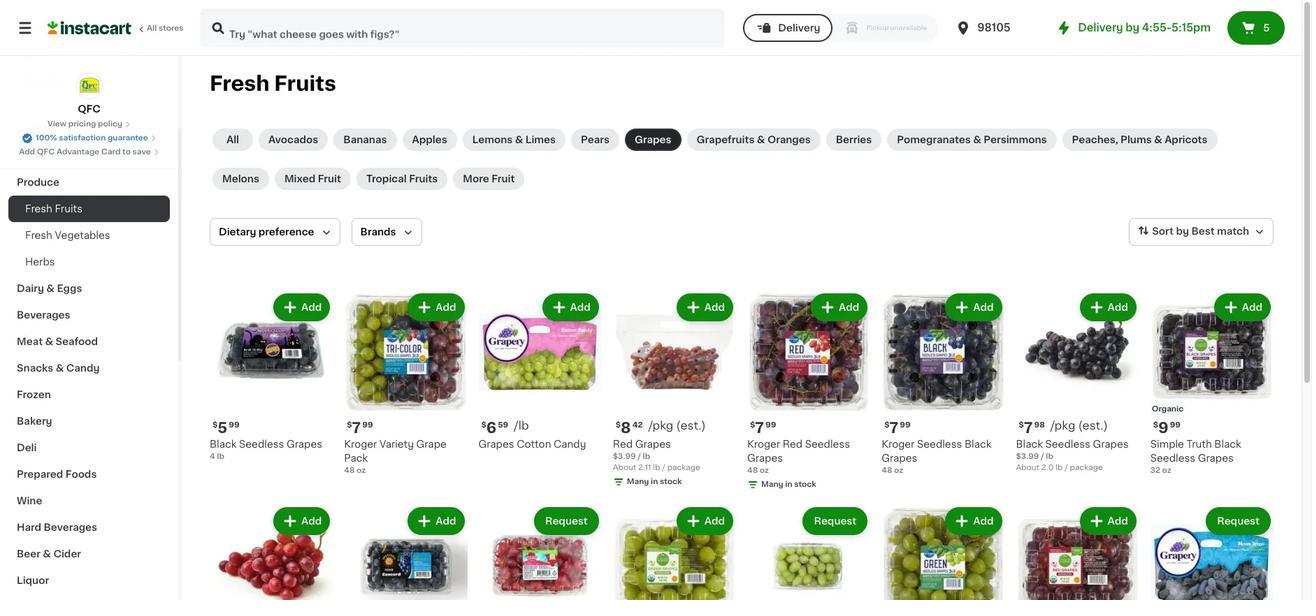 Task type: vqa. For each thing, say whether or not it's contained in the screenshot.
bottommost with
no



Task type: describe. For each thing, give the bounding box(es) containing it.
qfc inside add qfc advantage card to save link
[[37, 148, 55, 156]]

add qfc advantage card to save link
[[19, 147, 159, 158]]

fresh vegetables link
[[8, 222, 170, 249]]

7 for kroger red seedless grapes
[[755, 421, 764, 436]]

snacks
[[17, 364, 53, 373]]

/pkg (est.) for 8
[[649, 420, 706, 432]]

& for limes
[[515, 135, 523, 145]]

delivery button
[[743, 14, 833, 42]]

2.0
[[1042, 464, 1054, 472]]

98105
[[978, 22, 1011, 33]]

lb right '2.0'
[[1056, 464, 1063, 472]]

seedless for grapes
[[917, 440, 962, 450]]

many in stock inside "product" group
[[627, 478, 682, 486]]

all for all stores
[[147, 24, 157, 32]]

0 vertical spatial beverages
[[17, 310, 70, 320]]

kroger for variety
[[344, 440, 377, 450]]

recipes link
[[8, 116, 170, 143]]

pomegranates & persimmons link
[[888, 129, 1057, 151]]

apples
[[412, 135, 447, 145]]

delivery by 4:55-5:15pm
[[1078, 22, 1211, 33]]

sort by
[[1152, 227, 1189, 236]]

0 vertical spatial fresh
[[210, 73, 270, 94]]

oz for red
[[760, 467, 769, 475]]

0 horizontal spatial fresh fruits
[[25, 204, 82, 214]]

organic
[[1152, 406, 1184, 413]]

all stores
[[147, 24, 184, 32]]

view
[[47, 120, 66, 128]]

kroger for red
[[747, 440, 780, 450]]

$ 7 98
[[1019, 421, 1045, 436]]

thanksgiving link
[[8, 143, 170, 169]]

pears link
[[571, 129, 620, 151]]

apricots
[[1165, 135, 1208, 145]]

dairy & eggs link
[[8, 275, 170, 302]]

satisfaction
[[59, 134, 106, 142]]

delivery for delivery
[[778, 23, 820, 33]]

32
[[1151, 467, 1161, 475]]

dietary preference button
[[210, 218, 340, 246]]

pack
[[344, 454, 368, 464]]

99 for black seedless grapes
[[229, 422, 240, 429]]

$8.42 per package (estimated) element
[[613, 420, 736, 438]]

buy it again
[[39, 47, 98, 57]]

seedless for $3.99
[[1046, 440, 1091, 450]]

& for persimmons
[[973, 135, 982, 145]]

seedless inside 'kroger red seedless grapes 48 oz'
[[805, 440, 850, 450]]

card
[[101, 148, 121, 156]]

package inside black seedless grapes $3.99 / lb about 2.0 lb / package
[[1070, 464, 1103, 472]]

pomegranates
[[897, 135, 971, 145]]

tropical fruits
[[366, 174, 438, 184]]

bakery
[[17, 417, 52, 427]]

deli
[[17, 443, 37, 453]]

$3.99 inside black seedless grapes $3.99 / lb about 2.0 lb / package
[[1016, 453, 1039, 461]]

snacks & candy
[[17, 364, 100, 373]]

service type group
[[743, 14, 938, 42]]

about inside red grapes $3.99 / lb about 2.11 lb / package
[[613, 464, 636, 472]]

& inside 'link'
[[1154, 135, 1163, 145]]

in inside "product" group
[[651, 478, 658, 486]]

48 for red
[[747, 467, 758, 475]]

Search field
[[201, 10, 724, 46]]

7 for kroger seedless black grapes
[[890, 421, 899, 436]]

$ inside $ 9 99
[[1154, 422, 1159, 429]]

lb up '2.0'
[[1046, 453, 1054, 461]]

more
[[463, 174, 489, 184]]

melons link
[[213, 168, 269, 190]]

fruits inside the fresh fruits link
[[55, 204, 82, 214]]

dairy & eggs
[[17, 284, 82, 294]]

black inside black seedless grapes 4 lb
[[210, 440, 237, 450]]

lists
[[39, 75, 63, 85]]

prepared foods
[[17, 470, 97, 480]]

6 $ from the left
[[885, 422, 890, 429]]

$ 6 59
[[481, 421, 508, 436]]

fresh vegetables
[[25, 231, 110, 241]]

meat
[[17, 337, 43, 347]]

99 for kroger variety grape pack
[[362, 422, 373, 429]]

/ right "2.11" at the left bottom of the page
[[662, 464, 666, 472]]

(est.) for 7
[[1078, 420, 1108, 432]]

grapes inside 'kroger red seedless grapes 48 oz'
[[747, 454, 783, 464]]

5:15pm
[[1172, 22, 1211, 33]]

0 vertical spatial fruits
[[274, 73, 336, 94]]

1 horizontal spatial fresh fruits
[[210, 73, 336, 94]]

lb up "2.11" at the left bottom of the page
[[643, 453, 650, 461]]

$ 9 99
[[1154, 421, 1181, 436]]

request for 2nd request button from the left
[[814, 517, 857, 527]]

black inside black seedless grapes $3.99 / lb about 2.0 lb / package
[[1016, 440, 1043, 450]]

kroger red seedless grapes 48 oz
[[747, 440, 850, 475]]

$ 7 99 for kroger seedless black grapes
[[885, 421, 911, 436]]

$ 8 42
[[616, 421, 643, 436]]

berries
[[836, 135, 872, 145]]

lemons & limes
[[472, 135, 556, 145]]

grapefruits
[[697, 135, 755, 145]]

100% satisfaction guarantee
[[36, 134, 148, 142]]

save
[[133, 148, 151, 156]]

1 horizontal spatial in
[[785, 481, 793, 489]]

prepared foods link
[[8, 461, 170, 488]]

request for third request button from left
[[1217, 517, 1260, 527]]

beer & cider
[[17, 550, 81, 559]]

meat & seafood
[[17, 337, 98, 347]]

black inside kroger seedless black grapes 48 oz
[[965, 440, 992, 450]]

$ inside $ 7 98
[[1019, 422, 1024, 429]]

meat & seafood link
[[8, 329, 170, 355]]

foods
[[66, 470, 97, 480]]

qfc logo image
[[76, 73, 102, 99]]

candy for grapes   cotton candy
[[554, 440, 586, 450]]

avocados link
[[259, 129, 328, 151]]

0 horizontal spatial many
[[627, 478, 649, 486]]

bananas
[[344, 135, 387, 145]]

9
[[1159, 421, 1169, 436]]

1 horizontal spatial stock
[[794, 481, 817, 489]]

98105 button
[[955, 8, 1039, 48]]

2.11
[[638, 464, 651, 472]]

peaches, plums & apricots link
[[1062, 129, 1218, 151]]

fruits inside tropical fruits link
[[409, 174, 438, 184]]

dairy
[[17, 284, 44, 294]]

bakery link
[[8, 408, 170, 435]]

avocados
[[268, 135, 318, 145]]

guarantee
[[108, 134, 148, 142]]

delivery by 4:55-5:15pm link
[[1056, 20, 1211, 36]]

tropical
[[366, 174, 407, 184]]

/ up '2.0'
[[1041, 453, 1044, 461]]

fresh fruits link
[[8, 196, 170, 222]]

/lb
[[514, 420, 529, 432]]

apples link
[[402, 129, 457, 151]]

hard beverages link
[[8, 515, 170, 541]]

/pkg for 7
[[1051, 420, 1076, 432]]

lemons
[[472, 135, 513, 145]]

grapes link
[[625, 129, 681, 151]]

frozen
[[17, 390, 51, 400]]

hard beverages
[[17, 523, 97, 533]]

2 $ from the left
[[347, 422, 352, 429]]

candy for snacks & candy
[[66, 364, 100, 373]]

$ 7 99 for kroger variety grape pack
[[347, 421, 373, 436]]

/ up "2.11" at the left bottom of the page
[[638, 453, 641, 461]]

berries link
[[826, 129, 882, 151]]

red inside 'kroger red seedless grapes 48 oz'
[[783, 440, 803, 450]]

grapes inside red grapes $3.99 / lb about 2.11 lb / package
[[635, 440, 671, 450]]

4:55-
[[1142, 22, 1172, 33]]

7 for kroger variety grape pack
[[352, 421, 361, 436]]

beverages link
[[8, 302, 170, 329]]

brands
[[360, 227, 396, 237]]

vegetables
[[55, 231, 110, 241]]

snacks & candy link
[[8, 355, 170, 382]]

red inside red grapes $3.99 / lb about 2.11 lb / package
[[613, 440, 633, 450]]

1 vertical spatial beverages
[[44, 523, 97, 533]]

recipes
[[17, 124, 58, 134]]

liquor
[[17, 576, 49, 586]]

dietary preference
[[219, 227, 314, 237]]



Task type: locate. For each thing, give the bounding box(es) containing it.
package inside red grapes $3.99 / lb about 2.11 lb / package
[[668, 464, 701, 472]]

peaches, plums & apricots
[[1072, 135, 1208, 145]]

seedless inside kroger seedless black grapes 48 oz
[[917, 440, 962, 450]]

1 request from the left
[[545, 517, 588, 527]]

0 horizontal spatial candy
[[66, 364, 100, 373]]

all
[[147, 24, 157, 32], [226, 135, 239, 145]]

match
[[1217, 227, 1249, 236]]

fruit for more fruit
[[492, 174, 515, 184]]

2 $3.99 from the left
[[1016, 453, 1039, 461]]

$3.99 down $ 7 98
[[1016, 453, 1039, 461]]

deli link
[[8, 435, 170, 461]]

all inside all link
[[226, 135, 239, 145]]

many
[[627, 478, 649, 486], [761, 481, 784, 489]]

2 vertical spatial fruits
[[55, 204, 82, 214]]

advantage
[[57, 148, 99, 156]]

policy
[[98, 120, 122, 128]]

48 inside kroger seedless black grapes 48 oz
[[882, 467, 892, 475]]

/ right '2.0'
[[1065, 464, 1068, 472]]

beverages down dairy & eggs
[[17, 310, 70, 320]]

$ 7 99 up pack
[[347, 421, 373, 436]]

48 inside 'kroger red seedless grapes 48 oz'
[[747, 467, 758, 475]]

delivery for delivery by 4:55-5:15pm
[[1078, 22, 1123, 33]]

limes
[[526, 135, 556, 145]]

3 $ from the left
[[481, 422, 487, 429]]

0 horizontal spatial about
[[613, 464, 636, 472]]

frozen link
[[8, 382, 170, 408]]

1 vertical spatial candy
[[554, 440, 586, 450]]

0 horizontal spatial delivery
[[778, 23, 820, 33]]

99 up kroger seedless black grapes 48 oz
[[900, 422, 911, 429]]

$ 7 99 up 'kroger red seedless grapes 48 oz'
[[750, 421, 776, 436]]

many down 'kroger red seedless grapes 48 oz'
[[761, 481, 784, 489]]

1 /pkg from the left
[[649, 420, 673, 432]]

7
[[352, 421, 361, 436], [755, 421, 764, 436], [890, 421, 899, 436], [1024, 421, 1033, 436]]

& right snacks on the left bottom
[[56, 364, 64, 373]]

to
[[122, 148, 131, 156]]

$ up 4
[[213, 422, 218, 429]]

all inside 'all stores' link
[[147, 24, 157, 32]]

all up melons link
[[226, 135, 239, 145]]

package
[[668, 464, 701, 472], [1070, 464, 1103, 472]]

1 horizontal spatial request button
[[804, 509, 866, 534]]

100% satisfaction guarantee button
[[22, 130, 157, 144]]

candy inside "product" group
[[554, 440, 586, 450]]

lists link
[[8, 66, 170, 94]]

1 about from the left
[[613, 464, 636, 472]]

1 horizontal spatial kroger
[[747, 440, 780, 450]]

3 kroger from the left
[[882, 440, 915, 450]]

/pkg (est.) for 7
[[1051, 420, 1108, 432]]

stock down red grapes $3.99 / lb about 2.11 lb / package
[[660, 478, 682, 486]]

fruits
[[274, 73, 336, 94], [409, 174, 438, 184], [55, 204, 82, 214]]

grapes inside black seedless grapes $3.99 / lb about 2.0 lb / package
[[1093, 440, 1129, 450]]

99 inside $ 9 99
[[1170, 422, 1181, 429]]

5 99 from the left
[[1170, 422, 1181, 429]]

melons
[[222, 174, 259, 184]]

fruit right mixed
[[318, 174, 341, 184]]

0 horizontal spatial request
[[545, 517, 588, 527]]

request for first request button
[[545, 517, 588, 527]]

$3.99 inside red grapes $3.99 / lb about 2.11 lb / package
[[613, 453, 636, 461]]

red grapes $3.99 / lb about 2.11 lb / package
[[613, 440, 701, 472]]

4 7 from the left
[[1024, 421, 1033, 436]]

0 vertical spatial all
[[147, 24, 157, 32]]

fresh fruits up the fresh vegetables on the left top of the page
[[25, 204, 82, 214]]

grapefruits & oranges
[[697, 135, 811, 145]]

(est.) up red grapes $3.99 / lb about 2.11 lb / package
[[676, 420, 706, 432]]

1 $ from the left
[[213, 422, 218, 429]]

5 $ from the left
[[750, 422, 755, 429]]

seedless for 4
[[239, 440, 284, 450]]

1 $ 7 99 from the left
[[347, 421, 373, 436]]

2 48 from the left
[[747, 467, 758, 475]]

2 kroger from the left
[[747, 440, 780, 450]]

0 horizontal spatial fruit
[[318, 174, 341, 184]]

(est.) up black seedless grapes $3.99 / lb about 2.0 lb / package
[[1078, 420, 1108, 432]]

1 vertical spatial fruits
[[409, 174, 438, 184]]

grapes inside black seedless grapes 4 lb
[[287, 440, 322, 450]]

2 horizontal spatial request
[[1217, 517, 1260, 527]]

48 for seedless
[[882, 467, 892, 475]]

2 horizontal spatial 48
[[882, 467, 892, 475]]

1 horizontal spatial by
[[1176, 227, 1189, 236]]

0 vertical spatial qfc
[[78, 104, 101, 114]]

grapes inside simple truth black seedless grapes 32 oz
[[1198, 454, 1234, 464]]

1 horizontal spatial candy
[[554, 440, 586, 450]]

by inside best match sort by field
[[1176, 227, 1189, 236]]

candy down seafood
[[66, 364, 100, 373]]

48 inside kroger variety grape pack 48 oz
[[344, 467, 355, 475]]

/pkg (est.)
[[649, 420, 706, 432], [1051, 420, 1108, 432]]

buy it again link
[[8, 38, 170, 66]]

99 for kroger seedless black grapes
[[900, 422, 911, 429]]

$ up 'kroger red seedless grapes 48 oz'
[[750, 422, 755, 429]]

2 $ 7 99 from the left
[[750, 421, 776, 436]]

1 99 from the left
[[229, 422, 240, 429]]

3 48 from the left
[[882, 467, 892, 475]]

1 horizontal spatial $ 7 99
[[750, 421, 776, 436]]

0 horizontal spatial /pkg
[[649, 420, 673, 432]]

$ left 98
[[1019, 422, 1024, 429]]

oz inside simple truth black seedless grapes 32 oz
[[1162, 467, 1172, 475]]

seedless inside black seedless grapes $3.99 / lb about 2.0 lb / package
[[1046, 440, 1091, 450]]

1 horizontal spatial delivery
[[1078, 22, 1123, 33]]

$ 7 99 up kroger seedless black grapes 48 oz
[[885, 421, 911, 436]]

$ up pack
[[347, 422, 352, 429]]

2 horizontal spatial $ 7 99
[[885, 421, 911, 436]]

product group containing 6
[[479, 291, 602, 452]]

& right beer
[[43, 550, 51, 559]]

about inside black seedless grapes $3.99 / lb about 2.0 lb / package
[[1016, 464, 1040, 472]]

0 horizontal spatial $ 7 99
[[347, 421, 373, 436]]

qfc up view pricing policy link
[[78, 104, 101, 114]]

5
[[1264, 23, 1270, 33], [218, 421, 227, 436]]

2 /pkg from the left
[[1051, 420, 1076, 432]]

all stores link
[[48, 8, 185, 48]]

5 inside button
[[1264, 23, 1270, 33]]

wine link
[[8, 488, 170, 515]]

1 /pkg (est.) from the left
[[649, 420, 706, 432]]

all left stores
[[147, 24, 157, 32]]

99 for kroger red seedless grapes
[[766, 422, 776, 429]]

candy inside snacks & candy link
[[66, 364, 100, 373]]

kroger inside kroger variety grape pack 48 oz
[[344, 440, 377, 450]]

1 vertical spatial qfc
[[37, 148, 55, 156]]

/pkg right 42
[[649, 420, 673, 432]]

1 red from the left
[[613, 440, 633, 450]]

fruits up the fresh vegetables on the left top of the page
[[55, 204, 82, 214]]

instacart logo image
[[48, 20, 131, 36]]

1 horizontal spatial fruits
[[274, 73, 336, 94]]

2 fruit from the left
[[492, 174, 515, 184]]

& for eggs
[[46, 284, 55, 294]]

by left 4:55-
[[1126, 22, 1140, 33]]

& for cider
[[43, 550, 51, 559]]

add
[[19, 148, 35, 156], [301, 303, 322, 313], [436, 303, 456, 313], [570, 303, 591, 313], [705, 303, 725, 313], [839, 303, 860, 313], [973, 303, 994, 313], [1108, 303, 1128, 313], [1242, 303, 1263, 313], [301, 517, 322, 527], [436, 517, 456, 527], [705, 517, 725, 527], [973, 517, 994, 527], [1108, 517, 1128, 527]]

dietary
[[219, 227, 256, 237]]

1 vertical spatial all
[[226, 135, 239, 145]]

mixed fruit
[[285, 174, 341, 184]]

$ inside $ 6 59
[[481, 422, 487, 429]]

simple
[[1151, 440, 1184, 450]]

fruit for mixed fruit
[[318, 174, 341, 184]]

(est.) inside $8.42 per package (estimated) element
[[676, 420, 706, 432]]

/pkg for 8
[[649, 420, 673, 432]]

1 7 from the left
[[352, 421, 361, 436]]

0 vertical spatial 5
[[1264, 23, 1270, 33]]

& right meat
[[45, 337, 53, 347]]

Best match Sort by field
[[1129, 218, 1274, 246]]

$ left 42
[[616, 422, 621, 429]]

it
[[61, 47, 68, 57]]

peaches,
[[1072, 135, 1119, 145]]

oranges
[[768, 135, 811, 145]]

2 99 from the left
[[362, 422, 373, 429]]

package right "2.11" at the left bottom of the page
[[668, 464, 701, 472]]

fresh for the fresh fruits link
[[25, 204, 52, 214]]

1 horizontal spatial all
[[226, 135, 239, 145]]

0 horizontal spatial request button
[[536, 509, 598, 534]]

$3.99 down 8
[[613, 453, 636, 461]]

0 horizontal spatial kroger
[[344, 440, 377, 450]]

tropical fruits link
[[357, 168, 448, 190]]

None search field
[[200, 8, 725, 48]]

buy
[[39, 47, 59, 57]]

kroger seedless black grapes 48 oz
[[882, 440, 992, 475]]

herbs link
[[8, 249, 170, 275]]

$ inside $ 5 99
[[213, 422, 218, 429]]

by for sort
[[1176, 227, 1189, 236]]

qfc
[[78, 104, 101, 114], [37, 148, 55, 156]]

liquor link
[[8, 568, 170, 594]]

1 black from the left
[[210, 440, 237, 450]]

$ inside $ 8 42
[[616, 422, 621, 429]]

/pkg (est.) up red grapes $3.99 / lb about 2.11 lb / package
[[649, 420, 706, 432]]

0 horizontal spatial /pkg (est.)
[[649, 420, 706, 432]]

kroger
[[344, 440, 377, 450], [747, 440, 780, 450], [882, 440, 915, 450]]

2 black from the left
[[965, 440, 992, 450]]

black inside simple truth black seedless grapes 32 oz
[[1215, 440, 1242, 450]]

1 fruit from the left
[[318, 174, 341, 184]]

$6.59 per pound element
[[479, 420, 602, 438]]

$ up kroger seedless black grapes 48 oz
[[885, 422, 890, 429]]

2 about from the left
[[1016, 464, 1040, 472]]

product group containing 9
[[1151, 291, 1274, 477]]

fruit right more
[[492, 174, 515, 184]]

oz inside 'kroger red seedless grapes 48 oz'
[[760, 467, 769, 475]]

1 oz from the left
[[357, 467, 366, 475]]

0 vertical spatial fresh fruits
[[210, 73, 336, 94]]

1 (est.) from the left
[[676, 420, 706, 432]]

oz for seedless
[[894, 467, 904, 475]]

/pkg (est.) up black seedless grapes $3.99 / lb about 2.0 lb / package
[[1051, 420, 1108, 432]]

variety
[[380, 440, 414, 450]]

7 inside $7.98 per package (estimated) element
[[1024, 421, 1033, 436]]

product group
[[210, 291, 333, 463], [344, 291, 467, 477], [479, 291, 602, 452], [613, 291, 736, 491], [747, 291, 871, 494], [882, 291, 1005, 477], [1016, 291, 1140, 474], [1151, 291, 1274, 477], [210, 505, 333, 601], [344, 505, 467, 601], [479, 505, 602, 601], [613, 505, 736, 601], [747, 505, 871, 601], [882, 505, 1005, 601], [1016, 505, 1140, 601], [1151, 505, 1274, 601]]

2 horizontal spatial fruits
[[409, 174, 438, 184]]

lb inside black seedless grapes 4 lb
[[217, 453, 224, 461]]

& left the oranges
[[757, 135, 765, 145]]

view pricing policy link
[[47, 119, 131, 130]]

1 horizontal spatial (est.)
[[1078, 420, 1108, 432]]

sort
[[1152, 227, 1174, 236]]

kroger inside kroger seedless black grapes 48 oz
[[882, 440, 915, 450]]

1 package from the left
[[668, 464, 701, 472]]

herbs
[[25, 257, 55, 267]]

1 horizontal spatial request
[[814, 517, 857, 527]]

product group containing 5
[[210, 291, 333, 463]]

7 $ from the left
[[1019, 422, 1024, 429]]

2 horizontal spatial kroger
[[882, 440, 915, 450]]

0 horizontal spatial by
[[1126, 22, 1140, 33]]

99 up black seedless grapes 4 lb
[[229, 422, 240, 429]]

4
[[210, 453, 215, 461]]

1 $3.99 from the left
[[613, 453, 636, 461]]

stores
[[159, 24, 184, 32]]

(est.) inside $7.98 per package (estimated) element
[[1078, 420, 1108, 432]]

$7.98 per package (estimated) element
[[1016, 420, 1140, 438]]

2 (est.) from the left
[[1078, 420, 1108, 432]]

grapefruits & oranges link
[[687, 129, 821, 151]]

in down "2.11" at the left bottom of the page
[[651, 478, 658, 486]]

many down "2.11" at the left bottom of the page
[[627, 478, 649, 486]]

fresh fruits up avocados link
[[210, 73, 336, 94]]

oz inside kroger seedless black grapes 48 oz
[[894, 467, 904, 475]]

99 up pack
[[362, 422, 373, 429]]

kroger variety grape pack 48 oz
[[344, 440, 447, 475]]

0 horizontal spatial package
[[668, 464, 701, 472]]

1 kroger from the left
[[344, 440, 377, 450]]

about left "2.11" at the left bottom of the page
[[613, 464, 636, 472]]

kroger for seedless
[[882, 440, 915, 450]]

99 for simple truth black seedless grapes
[[1170, 422, 1181, 429]]

in down 'kroger red seedless grapes 48 oz'
[[785, 481, 793, 489]]

$ down organic
[[1154, 422, 1159, 429]]

all link
[[213, 129, 253, 151]]

0 horizontal spatial qfc
[[37, 148, 55, 156]]

1 vertical spatial fresh fruits
[[25, 204, 82, 214]]

1 horizontal spatial many in stock
[[761, 481, 817, 489]]

99 right 9
[[1170, 422, 1181, 429]]

$ left 59
[[481, 422, 487, 429]]

42
[[633, 422, 643, 429]]

qfc down 100%
[[37, 148, 55, 156]]

4 black from the left
[[1215, 440, 1242, 450]]

1 horizontal spatial 5
[[1264, 23, 1270, 33]]

truth
[[1187, 440, 1212, 450]]

& right plums
[[1154, 135, 1163, 145]]

2 7 from the left
[[755, 421, 764, 436]]

fresh fruits
[[210, 73, 336, 94], [25, 204, 82, 214]]

& left limes
[[515, 135, 523, 145]]

by for delivery
[[1126, 22, 1140, 33]]

$
[[213, 422, 218, 429], [347, 422, 352, 429], [481, 422, 487, 429], [616, 422, 621, 429], [750, 422, 755, 429], [885, 422, 890, 429], [1019, 422, 1024, 429], [1154, 422, 1159, 429]]

/pkg (est.) inside $8.42 per package (estimated) element
[[649, 420, 706, 432]]

0 horizontal spatial (est.)
[[676, 420, 706, 432]]

black seedless grapes $3.99 / lb about 2.0 lb / package
[[1016, 440, 1129, 472]]

candy down $6.59 per pound "element" on the left bottom of page
[[554, 440, 586, 450]]

2 vertical spatial fresh
[[25, 231, 52, 241]]

/pkg (est.) inside $7.98 per package (estimated) element
[[1051, 420, 1108, 432]]

grapes   cotton candy
[[479, 440, 586, 450]]

& left eggs
[[46, 284, 55, 294]]

3 request button from the left
[[1208, 509, 1270, 534]]

0 horizontal spatial red
[[613, 440, 633, 450]]

package right '2.0'
[[1070, 464, 1103, 472]]

by right 'sort'
[[1176, 227, 1189, 236]]

simple truth black seedless grapes 32 oz
[[1151, 440, 1242, 475]]

/pkg inside $7.98 per package (estimated) element
[[1051, 420, 1076, 432]]

seedless inside simple truth black seedless grapes 32 oz
[[1151, 454, 1196, 464]]

0 horizontal spatial stock
[[660, 478, 682, 486]]

stock down 'kroger red seedless grapes 48 oz'
[[794, 481, 817, 489]]

/
[[638, 453, 641, 461], [1041, 453, 1044, 461], [662, 464, 666, 472], [1065, 464, 1068, 472]]

1 request button from the left
[[536, 509, 598, 534]]

2 oz from the left
[[760, 467, 769, 475]]

2 request button from the left
[[804, 509, 866, 534]]

98
[[1034, 422, 1045, 429]]

mixed fruit link
[[275, 168, 351, 190]]

lb
[[217, 453, 224, 461], [643, 453, 650, 461], [1046, 453, 1054, 461], [653, 464, 660, 472], [1056, 464, 1063, 472]]

1 horizontal spatial red
[[783, 440, 803, 450]]

/pkg inside $8.42 per package (estimated) element
[[649, 420, 673, 432]]

0 horizontal spatial $3.99
[[613, 453, 636, 461]]

1 48 from the left
[[344, 467, 355, 475]]

7 up kroger seedless black grapes 48 oz
[[890, 421, 899, 436]]

seedless inside black seedless grapes 4 lb
[[239, 440, 284, 450]]

persimmons
[[984, 135, 1047, 145]]

grapes inside kroger seedless black grapes 48 oz
[[882, 454, 918, 464]]

& for candy
[[56, 364, 64, 373]]

(est.) for 8
[[676, 420, 706, 432]]

product group containing 8
[[613, 291, 736, 491]]

brands button
[[351, 218, 422, 246]]

3 $ 7 99 from the left
[[885, 421, 911, 436]]

fresh up herbs
[[25, 231, 52, 241]]

48
[[344, 467, 355, 475], [747, 467, 758, 475], [882, 467, 892, 475]]

all for all
[[226, 135, 239, 145]]

add button
[[275, 295, 329, 320], [409, 295, 463, 320], [544, 295, 598, 320], [678, 295, 732, 320], [812, 295, 866, 320], [947, 295, 1001, 320], [1081, 295, 1135, 320], [1216, 295, 1270, 320], [275, 509, 329, 534], [409, 509, 463, 534], [678, 509, 732, 534], [947, 509, 1001, 534], [1081, 509, 1135, 534]]

3 99 from the left
[[766, 422, 776, 429]]

beer & cider link
[[8, 541, 170, 568]]

oz inside kroger variety grape pack 48 oz
[[357, 467, 366, 475]]

fresh down produce
[[25, 204, 52, 214]]

pears
[[581, 135, 610, 145]]

2 package from the left
[[1070, 464, 1103, 472]]

1 vertical spatial fresh
[[25, 204, 52, 214]]

99 inside $ 5 99
[[229, 422, 240, 429]]

1 horizontal spatial package
[[1070, 464, 1103, 472]]

3 7 from the left
[[890, 421, 899, 436]]

8
[[621, 421, 631, 436]]

0 horizontal spatial fruits
[[55, 204, 82, 214]]

$ 7 99 for kroger red seedless grapes
[[750, 421, 776, 436]]

fresh up all link
[[210, 73, 270, 94]]

oz for variety
[[357, 467, 366, 475]]

eggs
[[57, 284, 82, 294]]

cider
[[53, 550, 81, 559]]

3 request from the left
[[1217, 517, 1260, 527]]

delivery inside delivery by 4:55-5:15pm link
[[1078, 22, 1123, 33]]

1 horizontal spatial $3.99
[[1016, 453, 1039, 461]]

add qfc advantage card to save
[[19, 148, 151, 156]]

4 $ from the left
[[616, 422, 621, 429]]

by inside delivery by 4:55-5:15pm link
[[1126, 22, 1140, 33]]

7 up 'kroger red seedless grapes 48 oz'
[[755, 421, 764, 436]]

48 for variety
[[344, 467, 355, 475]]

1 horizontal spatial fruit
[[492, 174, 515, 184]]

0 horizontal spatial all
[[147, 24, 157, 32]]

lb right 4
[[217, 453, 224, 461]]

2 horizontal spatial request button
[[1208, 509, 1270, 534]]

many in stock down 'kroger red seedless grapes 48 oz'
[[761, 481, 817, 489]]

8 $ from the left
[[1154, 422, 1159, 429]]

fruits right tropical at top
[[409, 174, 438, 184]]

delivery inside delivery button
[[778, 23, 820, 33]]

4 99 from the left
[[900, 422, 911, 429]]

7 left 98
[[1024, 421, 1033, 436]]

1 vertical spatial 5
[[218, 421, 227, 436]]

kroger inside 'kroger red seedless grapes 48 oz'
[[747, 440, 780, 450]]

qfc inside qfc link
[[78, 104, 101, 114]]

0 vertical spatial by
[[1126, 22, 1140, 33]]

0 horizontal spatial 5
[[218, 421, 227, 436]]

0 horizontal spatial 48
[[344, 467, 355, 475]]

& for seafood
[[45, 337, 53, 347]]

3 black from the left
[[1016, 440, 1043, 450]]

1 horizontal spatial /pkg
[[1051, 420, 1076, 432]]

1 vertical spatial by
[[1176, 227, 1189, 236]]

& left persimmons
[[973, 135, 982, 145]]

again
[[71, 47, 98, 57]]

1 horizontal spatial 48
[[747, 467, 758, 475]]

about left '2.0'
[[1016, 464, 1040, 472]]

more fruit link
[[453, 168, 525, 190]]

fruit
[[318, 174, 341, 184], [492, 174, 515, 184]]

best match
[[1192, 227, 1249, 236]]

fresh for fresh vegetables link
[[25, 231, 52, 241]]

1 horizontal spatial qfc
[[78, 104, 101, 114]]

0 vertical spatial candy
[[66, 364, 100, 373]]

lb right "2.11" at the left bottom of the page
[[653, 464, 660, 472]]

2 request from the left
[[814, 517, 857, 527]]

59
[[498, 422, 508, 429]]

7 up pack
[[352, 421, 361, 436]]

grape
[[416, 440, 447, 450]]

1 horizontal spatial many
[[761, 481, 784, 489]]

2 red from the left
[[783, 440, 803, 450]]

request
[[545, 517, 588, 527], [814, 517, 857, 527], [1217, 517, 1260, 527]]

99 up 'kroger red seedless grapes 48 oz'
[[766, 422, 776, 429]]

100%
[[36, 134, 57, 142]]

0 horizontal spatial in
[[651, 478, 658, 486]]

many in stock down "2.11" at the left bottom of the page
[[627, 478, 682, 486]]

beverages up cider
[[44, 523, 97, 533]]

1 horizontal spatial about
[[1016, 464, 1040, 472]]

fruits up avocados link
[[274, 73, 336, 94]]

& for oranges
[[757, 135, 765, 145]]

2 /pkg (est.) from the left
[[1051, 420, 1108, 432]]

0 horizontal spatial many in stock
[[627, 478, 682, 486]]

4 oz from the left
[[1162, 467, 1172, 475]]

3 oz from the left
[[894, 467, 904, 475]]

/pkg right 98
[[1051, 420, 1076, 432]]

seedless
[[239, 440, 284, 450], [805, 440, 850, 450], [917, 440, 962, 450], [1046, 440, 1091, 450], [1151, 454, 1196, 464]]

1 horizontal spatial /pkg (est.)
[[1051, 420, 1108, 432]]



